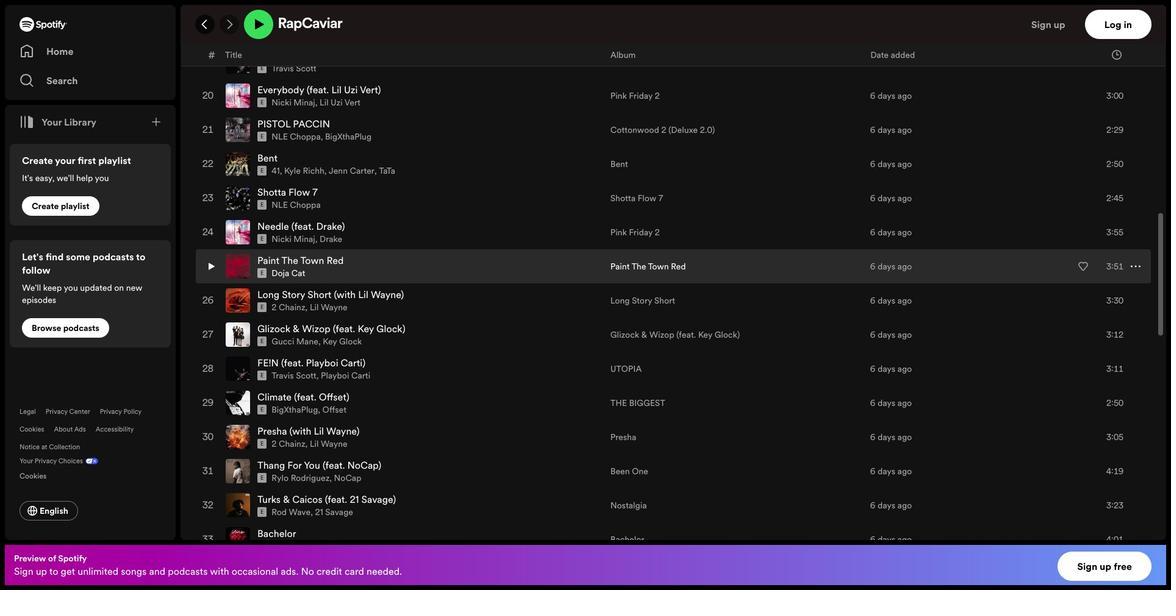 Task type: describe. For each thing, give the bounding box(es) containing it.
nocap
[[334, 472, 362, 485]]

ago for presha (with lil wayne)
[[898, 432, 912, 444]]

added
[[891, 49, 915, 61]]

6 for thang for you (feat. nocap)
[[870, 466, 876, 478]]

utopia link for 3:11
[[611, 363, 642, 375]]

# row
[[196, 44, 1151, 66]]

6 days ago for long story short (with lil wayne)
[[870, 295, 912, 307]]

savage
[[325, 507, 353, 519]]

, for pistol
[[321, 131, 323, 143]]

playlist inside button
[[61, 200, 89, 212]]

on
[[114, 282, 124, 294]]

explicit element for bent
[[257, 166, 267, 176]]

long for long story short
[[611, 295, 630, 307]]

turks & caicos (feat. 21 savage) e
[[257, 493, 396, 516]]

0 horizontal spatial shotta flow 7 link
[[257, 186, 318, 199]]

lil wayne link for lil
[[310, 438, 348, 450]]

playlist inside create your first playlist it's easy, we'll help you
[[98, 154, 131, 167]]

your privacy choices button
[[20, 457, 83, 466]]

needle (feat. drake) link
[[257, 220, 345, 233]]

travis scott , playboi carti
[[272, 370, 370, 382]]

rod
[[272, 507, 287, 519]]

1 vertical spatial bigxthaplug link
[[272, 404, 318, 416]]

6 days ago for glizock & wizop (feat. key glock)
[[870, 329, 912, 341]]

2 travis scott link from the top
[[272, 370, 317, 382]]

(with inside presha (with lil wayne) e
[[290, 425, 311, 438]]

nicki for needle
[[272, 233, 292, 245]]

search
[[46, 74, 78, 87]]

wayne) inside presha (with lil wayne) e
[[326, 425, 360, 438]]

long for long story short (with lil wayne) e
[[257, 288, 280, 302]]

presha for presha (with lil wayne) e
[[257, 425, 287, 438]]

(feat. inside the "everybody (feat. lil uzi vert) e"
[[307, 83, 329, 97]]

travis scott cell
[[226, 45, 601, 78]]

paint the town red
[[611, 261, 686, 273]]

ads
[[74, 425, 86, 434]]

6 for pistol paccin
[[870, 124, 876, 136]]

(feat. inside thang for you (feat. nocap) e
[[323, 459, 345, 472]]

sign inside preview of spotify sign up to get unlimited songs and podcasts with occasional ads. no credit card needed.
[[14, 565, 33, 578]]

about ads
[[54, 425, 86, 434]]

3:30
[[1107, 295, 1124, 307]]

with
[[210, 565, 229, 578]]

presha link
[[611, 432, 637, 444]]

chainz for story
[[279, 302, 305, 314]]

scott for travis scott , playboi carti
[[296, 370, 317, 382]]

nle choppa
[[272, 199, 321, 211]]

episodes
[[22, 294, 56, 306]]

(feat. inside glizock & wizop (feat. key glock) e
[[333, 322, 355, 336]]

updated
[[80, 282, 112, 294]]

1 6 days ago from the top
[[870, 56, 912, 68]]

pistol paccin cell
[[226, 114, 601, 147]]

1 explicit element from the top
[[257, 0, 267, 5]]

15 6 days ago from the top
[[870, 534, 912, 546]]

ago for paint the town red
[[898, 261, 912, 273]]

privacy down at
[[35, 457, 57, 466]]

drake link
[[320, 233, 342, 245]]

turks & caicos (feat. 21 savage) link
[[257, 493, 396, 507]]

richh
[[303, 165, 325, 177]]

days for everybody (feat. lil uzi vert)
[[878, 90, 896, 102]]

lil inside long story short (with lil wayne) e
[[358, 288, 368, 302]]

pistol paccin link
[[257, 117, 330, 131]]

california consumer privacy act (ccpa) opt-out icon image
[[83, 457, 98, 469]]

0 horizontal spatial glizock & wizop (feat. key glock) link
[[257, 322, 406, 336]]

legal
[[20, 408, 36, 417]]

english button
[[20, 502, 78, 521]]

travis scott link inside cell
[[272, 62, 317, 75]]

e inside presha (with lil wayne) e
[[261, 441, 264, 448]]

2 chainz , lil wayne for short
[[272, 302, 348, 314]]

6 for turks & caicos (feat. 21 savage)
[[870, 500, 876, 512]]

vert)
[[360, 83, 381, 97]]

jenn
[[329, 165, 348, 177]]

everybody
[[257, 83, 304, 97]]

kyle richh link
[[284, 165, 325, 177]]

, for glizock
[[318, 336, 321, 348]]

2 chainz , lil wayne for lil
[[272, 438, 348, 450]]

explicit element for long story short (with lil wayne)
[[257, 303, 267, 313]]

explicit element for needle (feat. drake)
[[257, 234, 267, 244]]

gucci
[[272, 336, 294, 348]]

and
[[149, 565, 165, 578]]

wizop for glizock & wizop (feat. key glock)
[[650, 329, 675, 341]]

6 days ago for fe!n (feat. playboi carti)
[[870, 363, 912, 375]]

english
[[40, 505, 68, 517]]

lil inside crazy cell
[[272, 28, 281, 40]]

2:50 for climate (feat. offset)
[[1107, 397, 1124, 410]]

go forward image
[[225, 20, 234, 29]]

cottonwood 2 (deluxe 2.0) link
[[611, 124, 715, 136]]

browse podcasts
[[32, 322, 99, 334]]

6 for needle (feat. drake)
[[870, 226, 876, 239]]

2 inside long story short (with lil wayne) cell
[[272, 302, 277, 314]]

2:45
[[1107, 192, 1124, 205]]

jenn carter link
[[329, 165, 375, 177]]

glock) for glizock & wizop (feat. key glock)
[[715, 329, 740, 341]]

nocap)
[[348, 459, 381, 472]]

get
[[61, 565, 75, 578]]

needle (feat. drake) cell
[[226, 216, 601, 249]]

choppa for nle choppa
[[290, 199, 321, 211]]

turks & caicos (feat. 21 savage) cell
[[226, 489, 601, 522]]

2.0)
[[700, 124, 715, 136]]

pistol
[[257, 117, 291, 131]]

6 days ago for pistol paccin
[[870, 124, 912, 136]]

days for shotta flow 7
[[878, 192, 896, 205]]

offset)
[[319, 391, 349, 404]]

create playlist
[[32, 200, 89, 212]]

3:05
[[1107, 432, 1124, 444]]

playboi inside fe!n (feat. playboi carti) e
[[306, 356, 338, 370]]

your library
[[41, 115, 96, 129]]

#
[[208, 48, 215, 61]]

nle choppa link inside pistol paccin cell
[[272, 131, 321, 143]]

create for playlist
[[32, 200, 59, 212]]

rod wave , 21 savage
[[272, 507, 353, 519]]

, for everybody
[[315, 97, 318, 109]]

for
[[288, 459, 302, 472]]

lil inside presha (with lil wayne) e
[[314, 425, 324, 438]]

baby
[[283, 28, 302, 40]]

days for thang for you (feat. nocap)
[[878, 466, 896, 478]]

you for first
[[95, 172, 109, 184]]

turks
[[257, 493, 281, 507]]

kyle
[[284, 165, 301, 177]]

days for fe!n (feat. playboi carti)
[[878, 363, 896, 375]]

nicki for everybody
[[272, 97, 292, 109]]

vert
[[345, 97, 361, 109]]

occasional
[[232, 565, 278, 578]]

ago for needle (feat. drake)
[[898, 226, 912, 239]]

it's
[[22, 172, 33, 184]]

your privacy choices
[[20, 457, 83, 466]]

fe!n (feat. playboi carti) e
[[257, 356, 366, 380]]

privacy for privacy center
[[46, 408, 68, 417]]

date
[[871, 49, 889, 61]]

up for sign up
[[1054, 18, 1066, 31]]

been one
[[611, 466, 648, 478]]

pink friday 2 for needle (feat. drake)
[[611, 226, 660, 239]]

pink friday 2 link for everybody (feat. lil uzi vert)
[[611, 90, 660, 102]]

2 cookies link from the top
[[20, 469, 56, 482]]

album
[[611, 49, 636, 61]]

needle
[[257, 220, 289, 233]]

log in
[[1105, 18, 1132, 31]]

cookies for 2nd cookies link from the bottom of the main element
[[20, 425, 44, 434]]

wizop for glizock & wizop (feat. key glock) e
[[302, 322, 331, 336]]

carter
[[350, 165, 375, 177]]

glizock & wizop (feat. key glock)
[[611, 329, 740, 341]]

explicit element inside travis scott cell
[[257, 64, 267, 73]]

presha for presha
[[611, 432, 637, 444]]

you for some
[[64, 282, 78, 294]]

bachelor inside cell
[[257, 527, 296, 541]]

play paint the town red by doja cat image
[[206, 259, 216, 274]]

7 for shotta flow 7 e
[[312, 186, 318, 199]]

7 for shotta flow 7
[[659, 192, 663, 205]]

friday for everybody (feat. lil uzi vert)
[[629, 90, 653, 102]]

bent for bent
[[611, 158, 628, 170]]

shotta for shotta flow 7 e
[[257, 186, 286, 199]]

6 for fe!n (feat. playboi carti)
[[870, 363, 876, 375]]

go back image
[[200, 20, 210, 29]]

about
[[54, 425, 73, 434]]

pink friday 2 link for needle (feat. drake)
[[611, 226, 660, 239]]

15 days from the top
[[878, 534, 896, 546]]

bigxthaplug , offset
[[272, 404, 347, 416]]

keep
[[43, 282, 62, 294]]

e inside turks & caicos (feat. 21 savage) e
[[261, 509, 264, 516]]

bachelor cell
[[226, 524, 601, 557]]

playboi up offset)
[[321, 370, 349, 382]]

glizock for glizock & wizop (feat. key glock)
[[611, 329, 640, 341]]

0 horizontal spatial uzi
[[331, 97, 343, 109]]

explicit element for fe!n (feat. playboi carti)
[[257, 371, 267, 381]]

needed.
[[367, 565, 402, 578]]

1 days from the top
[[878, 56, 896, 68]]

nle choppa link inside shotta flow 7 cell
[[272, 199, 321, 211]]

privacy center
[[46, 408, 90, 417]]

scott for travis scott
[[296, 62, 317, 75]]

0 horizontal spatial key
[[323, 336, 337, 348]]

explicit element for turks & caicos (feat. 21 savage)
[[257, 508, 267, 518]]

create your first playlist it's easy, we'll help you
[[22, 154, 131, 184]]

travis scott
[[272, 62, 317, 75]]

tata
[[379, 165, 395, 177]]

days for turks & caicos (feat. 21 savage)
[[878, 500, 896, 512]]

e inside travis scott cell
[[261, 65, 264, 72]]

to inside preview of spotify sign up to get unlimited songs and podcasts with occasional ads. no credit card needed.
[[49, 565, 58, 578]]

utopia for 3:31
[[611, 56, 642, 68]]

explicit element for climate (feat. offset)
[[257, 405, 267, 415]]

bachelor link inside cell
[[257, 527, 296, 541]]

lil uzi vert link
[[320, 97, 361, 109]]

15 6 from the top
[[870, 534, 876, 546]]

6 days ago for everybody (feat. lil uzi vert)
[[870, 90, 912, 102]]

(feat. inside fe!n (feat. playboi carti) e
[[281, 356, 304, 370]]

card
[[345, 565, 364, 578]]

2 horizontal spatial &
[[642, 329, 648, 341]]

notice at collection
[[20, 443, 80, 452]]

podcasts inside preview of spotify sign up to get unlimited songs and podcasts with occasional ads. no credit card needed.
[[168, 565, 208, 578]]

1 6 from the top
[[870, 56, 876, 68]]

presha (with lil wayne) cell
[[226, 421, 601, 454]]

2 left the (deluxe
[[662, 124, 667, 136]]

red for paint the town red e
[[327, 254, 344, 267]]

privacy for privacy policy
[[100, 408, 122, 417]]

e inside shotta flow 7 e
[[261, 201, 264, 209]]

long story short
[[611, 295, 675, 307]]

red for paint the town red
[[671, 261, 686, 273]]

6 days ago for shotta flow 7
[[870, 192, 912, 205]]

let's find some podcasts to follow we'll keep you updated on new episodes
[[22, 250, 146, 306]]

nicki minaj link for everybody
[[272, 97, 315, 109]]

the
[[611, 397, 627, 410]]

the biggest
[[611, 397, 665, 410]]

(feat. inside needle (feat. drake) e
[[292, 220, 314, 233]]

0 vertical spatial bigxthaplug link
[[325, 131, 372, 143]]

41 link
[[272, 165, 280, 177]]

about ads link
[[54, 425, 86, 434]]

ago for bent
[[898, 158, 912, 170]]

bigxthaplug inside pistol paccin cell
[[325, 131, 372, 143]]

explicit element for paint the town red
[[257, 269, 267, 278]]

browse podcasts link
[[22, 319, 109, 338]]

to inside let's find some podcasts to follow we'll keep you updated on new episodes
[[136, 250, 146, 264]]

6 days ago for needle (feat. drake)
[[870, 226, 912, 239]]

(feat. inside 'climate (feat. offset) e'
[[294, 391, 317, 404]]

e inside fe!n (feat. playboi carti) e
[[261, 372, 264, 380]]

fe!n
[[257, 356, 279, 370]]

ago for everybody (feat. lil uzi vert)
[[898, 90, 912, 102]]

doja cat
[[272, 267, 305, 280]]

uzi inside the "everybody (feat. lil uzi vert) e"
[[344, 83, 358, 97]]

title
[[225, 49, 242, 61]]

your for your privacy choices
[[20, 457, 33, 466]]

cat
[[292, 267, 305, 280]]

the biggest link
[[611, 397, 665, 410]]



Task type: locate. For each thing, give the bounding box(es) containing it.
1 horizontal spatial up
[[1054, 18, 1066, 31]]

long story short (with lil wayne) cell
[[226, 284, 601, 317]]

, inside pistol paccin cell
[[321, 131, 323, 143]]

2 chainz from the top
[[279, 438, 305, 450]]

10 explicit element from the top
[[257, 303, 267, 313]]

6 6 from the top
[[870, 226, 876, 239]]

6 days ago for climate (feat. offset)
[[870, 397, 912, 410]]

bent for bent e
[[257, 151, 278, 165]]

0 vertical spatial chainz
[[279, 302, 305, 314]]

new
[[126, 282, 142, 294]]

long down doja
[[257, 288, 280, 302]]

explicit element for crazy
[[257, 29, 267, 39]]

ago for fe!n (feat. playboi carti)
[[898, 363, 912, 375]]

e inside crazy e
[[261, 31, 264, 38]]

the for paint the town red
[[632, 261, 646, 273]]

thang for you (feat. nocap) e
[[257, 459, 381, 482]]

policy
[[124, 408, 142, 417]]

shotta flow 7 cell
[[226, 182, 601, 215]]

fe!n (feat. playboi carti) cell
[[226, 353, 601, 386]]

1 horizontal spatial paint the town red link
[[611, 261, 686, 273]]

0 horizontal spatial sign
[[14, 565, 33, 578]]

bigxthaplug up presha (with lil wayne) link
[[272, 404, 318, 416]]

up for sign up free
[[1100, 560, 1112, 574]]

2 nicki minaj link from the top
[[272, 233, 315, 245]]

,
[[315, 97, 318, 109], [321, 131, 323, 143], [280, 165, 282, 177], [325, 165, 327, 177], [375, 165, 377, 177], [315, 233, 318, 245], [305, 302, 308, 314], [318, 336, 321, 348], [317, 370, 319, 382], [318, 404, 320, 416], [305, 438, 308, 450], [330, 472, 332, 485], [311, 507, 313, 519]]

long
[[257, 288, 280, 302], [611, 295, 630, 307]]

1 horizontal spatial the
[[632, 261, 646, 273]]

e inside paint the town red e
[[261, 270, 264, 277]]

1 horizontal spatial long
[[611, 295, 630, 307]]

1 pink friday 2 link from the top
[[611, 90, 660, 102]]

bent link left kyle
[[257, 151, 278, 165]]

minaj inside needle (feat. drake) cell
[[294, 233, 315, 245]]

2 lil wayne link from the top
[[310, 438, 348, 450]]

1 lil wayne link from the top
[[310, 302, 348, 314]]

6 days ago inside paint the town red row
[[870, 261, 912, 273]]

(deluxe
[[669, 124, 698, 136]]

0 vertical spatial cookies
[[20, 425, 44, 434]]

everybody (feat. lil uzi vert) cell
[[226, 79, 601, 112]]

0 horizontal spatial paint the town red link
[[257, 254, 344, 267]]

6 for glizock & wizop (feat. key glock)
[[870, 329, 876, 341]]

podcasts inside let's find some podcasts to follow we'll keep you updated on new episodes
[[93, 250, 134, 264]]

lil wayne link up thang for you (feat. nocap) link
[[310, 438, 348, 450]]

1 vertical spatial utopia link
[[611, 363, 642, 375]]

paint for paint the town red e
[[257, 254, 279, 267]]

8 e from the top
[[261, 270, 264, 277]]

nicki inside needle (feat. drake) cell
[[272, 233, 292, 245]]

1 horizontal spatial bent
[[611, 158, 628, 170]]

0 vertical spatial 2:50
[[1107, 158, 1124, 170]]

travis scott link up 'climate (feat. offset)' link
[[272, 370, 317, 382]]

travis for travis scott , playboi carti
[[272, 370, 294, 382]]

key glock link
[[323, 336, 362, 348]]

2 up cottonwood 2 (deluxe 2.0)
[[655, 90, 660, 102]]

days for presha (with lil wayne)
[[878, 432, 896, 444]]

everybody (feat. lil uzi vert) link
[[257, 83, 381, 97]]

11 e from the top
[[261, 372, 264, 380]]

explicit element inside long story short (with lil wayne) cell
[[257, 303, 267, 313]]

ago
[[898, 56, 912, 68], [898, 90, 912, 102], [898, 124, 912, 136], [898, 158, 912, 170], [898, 192, 912, 205], [898, 226, 912, 239], [898, 261, 912, 273], [898, 295, 912, 307], [898, 329, 912, 341], [898, 363, 912, 375], [898, 397, 912, 410], [898, 432, 912, 444], [898, 466, 912, 478], [898, 500, 912, 512], [898, 534, 912, 546]]

0 horizontal spatial wizop
[[302, 322, 331, 336]]

wayne) inside long story short (with lil wayne) e
[[371, 288, 404, 302]]

5 explicit element from the top
[[257, 132, 267, 142]]

you right help
[[95, 172, 109, 184]]

2 chainz link inside long story short (with lil wayne) cell
[[272, 302, 305, 314]]

wayne for wayne)
[[321, 438, 348, 450]]

ago for climate (feat. offset)
[[898, 397, 912, 410]]

1 vertical spatial travis
[[272, 370, 294, 382]]

your inside button
[[41, 115, 62, 129]]

1 vertical spatial bigxthaplug
[[272, 404, 318, 416]]

sign up
[[1032, 18, 1066, 31]]

utopia link up the
[[611, 363, 642, 375]]

long story short (with lil wayne) link
[[257, 288, 404, 302]]

0 horizontal spatial your
[[20, 457, 33, 466]]

top bar and user menu element
[[181, 5, 1167, 44]]

long story short link
[[611, 295, 675, 307]]

0 horizontal spatial the
[[282, 254, 298, 267]]

1 horizontal spatial shotta
[[611, 192, 636, 205]]

0 vertical spatial playlist
[[98, 154, 131, 167]]

9 e from the top
[[261, 304, 264, 311]]

chainz
[[279, 302, 305, 314], [279, 438, 305, 450]]

crazy cell
[[226, 11, 601, 44]]

1 vertical spatial choppa
[[290, 199, 321, 211]]

utopia link down top bar and user menu element
[[611, 56, 642, 68]]

glizock for glizock & wizop (feat. key glock) e
[[257, 322, 290, 336]]

chainz for (with
[[279, 438, 305, 450]]

3:51
[[1107, 261, 1124, 273]]

nicki inside 'everybody (feat. lil uzi vert)' cell
[[272, 97, 292, 109]]

explicit element for shotta flow 7
[[257, 200, 267, 210]]

friday up the cottonwood
[[629, 90, 653, 102]]

in
[[1124, 18, 1132, 31]]

sign up button
[[1027, 10, 1085, 39]]

create down 'easy,'
[[32, 200, 59, 212]]

up left the of
[[36, 565, 47, 578]]

presha up thang
[[257, 425, 287, 438]]

, inside 'everybody (feat. lil uzi vert)' cell
[[315, 97, 318, 109]]

bigxthaplug up jenn carter link
[[325, 131, 372, 143]]

presha up been
[[611, 432, 637, 444]]

thang
[[257, 459, 285, 472]]

0 horizontal spatial bachelor
[[257, 527, 296, 541]]

1 vertical spatial pink friday 2 link
[[611, 226, 660, 239]]

1 minaj from the top
[[294, 97, 315, 109]]

glizock inside glizock & wizop (feat. key glock) e
[[257, 322, 290, 336]]

0 vertical spatial your
[[41, 115, 62, 129]]

minaj for everybody
[[294, 97, 315, 109]]

glizock & wizop (feat. key glock) link
[[257, 322, 406, 336], [611, 329, 740, 341]]

1 vertical spatial minaj
[[294, 233, 315, 245]]

flow for shotta flow 7
[[638, 192, 657, 205]]

1 vertical spatial cookies link
[[20, 469, 56, 482]]

2 horizontal spatial key
[[698, 329, 713, 341]]

12 explicit element from the top
[[257, 371, 267, 381]]

1 vertical spatial nicki minaj link
[[272, 233, 315, 245]]

, for long
[[305, 302, 308, 314]]

chainz inside long story short (with lil wayne) cell
[[279, 302, 305, 314]]

3 6 days ago from the top
[[870, 124, 912, 136]]

explicit element for presha (with lil wayne)
[[257, 439, 267, 449]]

3 6 from the top
[[870, 124, 876, 136]]

nle for nle choppa , bigxthaplug
[[272, 131, 288, 143]]

paint
[[257, 254, 279, 267], [611, 261, 630, 273]]

21 savage link
[[315, 507, 353, 519]]

cookies link down your privacy choices
[[20, 469, 56, 482]]

2 ago from the top
[[898, 90, 912, 102]]

1 horizontal spatial paint
[[611, 261, 630, 273]]

free
[[1114, 560, 1132, 574]]

wayne) down offset link
[[326, 425, 360, 438]]

credit
[[317, 565, 342, 578]]

paint inside paint the town red e
[[257, 254, 279, 267]]

0 vertical spatial bigxthaplug
[[325, 131, 372, 143]]

10 days from the top
[[878, 363, 896, 375]]

chainz inside "presha (with lil wayne)" cell
[[279, 438, 305, 450]]

friday for needle (feat. drake)
[[629, 226, 653, 239]]

privacy center link
[[46, 408, 90, 417]]

days for long story short (with lil wayne)
[[878, 295, 896, 307]]

4 ago from the top
[[898, 158, 912, 170]]

search link
[[20, 68, 161, 93]]

1 vertical spatial you
[[64, 282, 78, 294]]

, inside "presha (with lil wayne)" cell
[[305, 438, 308, 450]]

story down paint the town red
[[632, 295, 652, 307]]

(feat.
[[307, 83, 329, 97], [292, 220, 314, 233], [333, 322, 355, 336], [677, 329, 696, 341], [281, 356, 304, 370], [294, 391, 317, 404], [323, 459, 345, 472], [325, 493, 347, 507]]

2:29
[[1107, 124, 1124, 136]]

rapcaviar
[[278, 17, 343, 32]]

cookies
[[20, 425, 44, 434], [20, 471, 46, 481]]

1 nle choppa link from the top
[[272, 131, 321, 143]]

red inside paint the town red e
[[327, 254, 344, 267]]

7 explicit element from the top
[[257, 200, 267, 210]]

your for your library
[[41, 115, 62, 129]]

glizock down long story short
[[611, 329, 640, 341]]

spotify image
[[20, 17, 67, 32]]

& inside glizock & wizop (feat. key glock) e
[[293, 322, 300, 336]]

climate
[[257, 391, 292, 404]]

6 for everybody (feat. lil uzi vert)
[[870, 90, 876, 102]]

4 days from the top
[[878, 158, 896, 170]]

rylo
[[272, 472, 289, 485]]

tata link
[[379, 165, 395, 177]]

nle for nle choppa
[[272, 199, 288, 211]]

3:12 for glizock & wizop (feat. key glock)
[[1107, 329, 1124, 341]]

lil baby link
[[272, 28, 302, 40]]

12 ago from the top
[[898, 432, 912, 444]]

(with
[[334, 288, 356, 302], [290, 425, 311, 438]]

pink for needle (feat. drake)
[[611, 226, 627, 239]]

(with down bigxthaplug , offset at the bottom of page
[[290, 425, 311, 438]]

paint the town red cell
[[226, 250, 601, 283]]

you right the keep
[[64, 282, 78, 294]]

2 6 days ago from the top
[[870, 90, 912, 102]]

uzi left vert)
[[344, 83, 358, 97]]

of
[[48, 553, 56, 565]]

up left log
[[1054, 18, 1066, 31]]

1 horizontal spatial 21
[[350, 493, 359, 507]]

5 e from the top
[[261, 167, 264, 175]]

2 2 chainz , lil wayne from the top
[[272, 438, 348, 450]]

bent cell
[[226, 148, 601, 181]]

travis inside travis scott cell
[[272, 62, 294, 75]]

cookies up notice
[[20, 425, 44, 434]]

1 vertical spatial 2 chainz link
[[272, 438, 305, 450]]

9 explicit element from the top
[[257, 269, 267, 278]]

short for long story short (with lil wayne) e
[[308, 288, 332, 302]]

story for long story short (with lil wayne) e
[[282, 288, 305, 302]]

bachelor down nostalgia
[[611, 534, 645, 546]]

your down notice
[[20, 457, 33, 466]]

the for paint the town red e
[[282, 254, 298, 267]]

2 choppa from the top
[[290, 199, 321, 211]]

explicit element inside 'everybody (feat. lil uzi vert)' cell
[[257, 98, 267, 108]]

0 vertical spatial friday
[[629, 90, 653, 102]]

2 2 chainz link from the top
[[272, 438, 305, 450]]

3:55
[[1107, 226, 1124, 239]]

needle (feat. drake) e
[[257, 220, 345, 243]]

& inside turks & caicos (feat. 21 savage) e
[[283, 493, 290, 507]]

nle inside pistol paccin cell
[[272, 131, 288, 143]]

0 horizontal spatial bent link
[[257, 151, 278, 165]]

3 days from the top
[[878, 124, 896, 136]]

14 ago from the top
[[898, 500, 912, 512]]

spotify
[[58, 553, 87, 565]]

long down paint the town red
[[611, 295, 630, 307]]

2:50 for bent
[[1107, 158, 1124, 170]]

songs
[[121, 565, 147, 578]]

podcasts right browse
[[63, 322, 99, 334]]

1 scott from the top
[[296, 62, 317, 75]]

2 down doja
[[272, 302, 277, 314]]

friday down shotta flow 7
[[629, 226, 653, 239]]

0 vertical spatial travis
[[272, 62, 294, 75]]

2 chainz link inside "presha (with lil wayne)" cell
[[272, 438, 305, 450]]

, for turks
[[311, 507, 313, 519]]

uzi left "vert"
[[331, 97, 343, 109]]

chainz up gucci mane link
[[279, 302, 305, 314]]

0 vertical spatial wayne
[[321, 302, 348, 314]]

6 6 days ago from the top
[[870, 226, 912, 239]]

1 horizontal spatial to
[[136, 250, 146, 264]]

3:51 cell
[[1068, 250, 1141, 283]]

0 horizontal spatial glock)
[[377, 322, 406, 336]]

3 e from the top
[[261, 99, 264, 106]]

pink friday 2 for everybody (feat. lil uzi vert)
[[611, 90, 660, 102]]

(feat. inside turks & caicos (feat. 21 savage) e
[[325, 493, 347, 507]]

1 horizontal spatial shotta flow 7 link
[[611, 192, 663, 205]]

9 days from the top
[[878, 329, 896, 341]]

playlist down help
[[61, 200, 89, 212]]

14 6 from the top
[[870, 500, 876, 512]]

14 explicit element from the top
[[257, 439, 267, 449]]

main element
[[5, 5, 176, 541]]

paint the town red link inside cell
[[257, 254, 344, 267]]

7 6 days ago from the top
[[870, 261, 912, 273]]

1 vertical spatial 3:12
[[1107, 329, 1124, 341]]

privacy
[[46, 408, 68, 417], [100, 408, 122, 417], [35, 457, 57, 466]]

bachelor link
[[257, 527, 296, 541], [611, 534, 645, 546]]

nle up needle
[[272, 199, 288, 211]]

0 vertical spatial you
[[95, 172, 109, 184]]

1 horizontal spatial bent link
[[611, 158, 628, 170]]

wayne for (with
[[321, 302, 348, 314]]

2 up paint the town red
[[655, 226, 660, 239]]

0 vertical spatial (with
[[334, 288, 356, 302]]

to left get
[[49, 565, 58, 578]]

2 chainz link down doja cat link
[[272, 302, 305, 314]]

3:12 for crazy
[[1107, 21, 1124, 34]]

2:50 down 2:29
[[1107, 158, 1124, 170]]

2 pink friday 2 from the top
[[611, 226, 660, 239]]

1 utopia link from the top
[[611, 56, 642, 68]]

0 vertical spatial lil wayne link
[[310, 302, 348, 314]]

2 inside "presha (with lil wayne)" cell
[[272, 438, 277, 450]]

scott up everybody (feat. lil uzi vert) link
[[296, 62, 317, 75]]

cookies for second cookies link from the top of the main element
[[20, 471, 46, 481]]

to up new
[[136, 250, 146, 264]]

10 ago from the top
[[898, 363, 912, 375]]

12 6 days ago from the top
[[870, 432, 912, 444]]

0 vertical spatial pink friday 2 link
[[611, 90, 660, 102]]

rodriguez
[[291, 472, 330, 485]]

create for your
[[22, 154, 53, 167]]

nicki up pistol on the top of the page
[[272, 97, 292, 109]]

15 explicit element from the top
[[257, 474, 267, 483]]

2 pink friday 2 link from the top
[[611, 226, 660, 239]]

nicki up paint the town red e
[[272, 233, 292, 245]]

town up long story short
[[648, 261, 669, 273]]

short down paint the town red row
[[655, 295, 675, 307]]

pink friday 2 link up the cottonwood
[[611, 90, 660, 102]]

15 ago from the top
[[898, 534, 912, 546]]

the inside paint the town red e
[[282, 254, 298, 267]]

e inside the "everybody (feat. lil uzi vert) e"
[[261, 99, 264, 106]]

3:12 up 3:11
[[1107, 329, 1124, 341]]

explicit element inside bent cell
[[257, 166, 267, 176]]

days for climate (feat. offset)
[[878, 397, 896, 410]]

1 vertical spatial lil wayne link
[[310, 438, 348, 450]]

short
[[308, 288, 332, 302], [655, 295, 675, 307]]

create inside button
[[32, 200, 59, 212]]

paint left cat
[[257, 254, 279, 267]]

ago for long story short (with lil wayne)
[[898, 295, 912, 307]]

2 e from the top
[[261, 65, 264, 72]]

, inside climate (feat. offset) cell
[[318, 404, 320, 416]]

2 6 from the top
[[870, 90, 876, 102]]

collection
[[49, 443, 80, 452]]

4:01
[[1107, 534, 1124, 546]]

6 for shotta flow 7
[[870, 192, 876, 205]]

wizop inside glizock & wizop (feat. key glock) e
[[302, 322, 331, 336]]

1 pink friday 2 from the top
[[611, 90, 660, 102]]

(with inside long story short (with lil wayne) e
[[334, 288, 356, 302]]

2 pink from the top
[[611, 226, 627, 239]]

up left the free
[[1100, 560, 1112, 574]]

0 horizontal spatial up
[[36, 565, 47, 578]]

4:19
[[1107, 466, 1124, 478]]

explicit element inside thang for you (feat. nocap) cell
[[257, 474, 267, 483]]

0 vertical spatial nle choppa link
[[272, 131, 321, 143]]

0 vertical spatial utopia link
[[611, 56, 642, 68]]

1 horizontal spatial uzi
[[344, 83, 358, 97]]

explicit element inside paint the town red cell
[[257, 269, 267, 278]]

0 vertical spatial choppa
[[290, 131, 321, 143]]

0 horizontal spatial shotta
[[257, 186, 286, 199]]

nle
[[272, 131, 288, 143], [272, 199, 288, 211]]

1 e from the top
[[261, 31, 264, 38]]

utopia for 3:11
[[611, 363, 642, 375]]

nicki minaj link up paint the town red e
[[272, 233, 315, 245]]

bigxthaplug inside climate (feat. offset) cell
[[272, 404, 318, 416]]

caicos
[[292, 493, 323, 507]]

utopia link for 3:31
[[611, 56, 642, 68]]

10 e from the top
[[261, 338, 264, 345]]

long inside long story short (with lil wayne) e
[[257, 288, 280, 302]]

6 days ago for paint the town red
[[870, 261, 912, 273]]

paint the town red link
[[257, 254, 344, 267], [611, 261, 686, 273]]

1 vertical spatial podcasts
[[63, 322, 99, 334]]

browse
[[32, 322, 61, 334]]

e inside 'climate (feat. offset) e'
[[261, 406, 264, 414]]

14 6 days ago from the top
[[870, 500, 912, 512]]

minaj for needle
[[294, 233, 315, 245]]

gucci mane , key glock
[[272, 336, 362, 348]]

13 e from the top
[[261, 441, 264, 448]]

4 e from the top
[[261, 133, 264, 140]]

0 vertical spatial 2 chainz , lil wayne
[[272, 302, 348, 314]]

7
[[312, 186, 318, 199], [659, 192, 663, 205]]

lil baby
[[272, 28, 302, 40]]

1 cookies link from the top
[[20, 425, 44, 434]]

1 2 chainz link from the top
[[272, 302, 305, 314]]

wayne up glizock & wizop (feat. key glock) e
[[321, 302, 348, 314]]

explicit element for thang for you (feat. nocap)
[[257, 474, 267, 483]]

bachelor down rod
[[257, 527, 296, 541]]

0 horizontal spatial town
[[301, 254, 324, 267]]

red
[[327, 254, 344, 267], [671, 261, 686, 273]]

1 travis from the top
[[272, 62, 294, 75]]

2 chainz , lil wayne up glizock & wizop (feat. key glock) e
[[272, 302, 348, 314]]

6 for presha (with lil wayne)
[[870, 432, 876, 444]]

nicki minaj link inside 'everybody (feat. lil uzi vert)' cell
[[272, 97, 315, 109]]

playboi down the gucci mane , key glock
[[306, 356, 338, 370]]

e inside long story short (with lil wayne) e
[[261, 304, 264, 311]]

1 horizontal spatial red
[[671, 261, 686, 273]]

, inside needle (feat. drake) cell
[[315, 233, 318, 245]]

1 horizontal spatial bachelor link
[[611, 534, 645, 546]]

nle up 'bent e' at the left
[[272, 131, 288, 143]]

create inside create your first playlist it's easy, we'll help you
[[22, 154, 53, 167]]

5 6 from the top
[[870, 192, 876, 205]]

2 utopia link from the top
[[611, 363, 642, 375]]

1 horizontal spatial glizock & wizop (feat. key glock) link
[[611, 329, 740, 341]]

0 horizontal spatial wayne)
[[326, 425, 360, 438]]

4 6 from the top
[[870, 158, 876, 170]]

7 inside shotta flow 7 e
[[312, 186, 318, 199]]

1 vertical spatial pink
[[611, 226, 627, 239]]

lil inside the "everybody (feat. lil uzi vert) e"
[[332, 83, 342, 97]]

rylo rodriguez , nocap
[[272, 472, 362, 485]]

14 e from the top
[[261, 475, 264, 482]]

travis inside fe!n (feat. playboi carti) cell
[[272, 370, 294, 382]]

7 ago from the top
[[898, 261, 912, 273]]

3:23
[[1107, 500, 1124, 512]]

nicki minaj link up pistol paccin link
[[272, 97, 315, 109]]

cookies link up notice
[[20, 425, 44, 434]]

presha inside presha (with lil wayne) e
[[257, 425, 287, 438]]

5 days from the top
[[878, 192, 896, 205]]

explicit element inside glizock & wizop (feat. key glock) cell
[[257, 337, 267, 347]]

1 travis scott link from the top
[[272, 62, 317, 75]]

0 vertical spatial 3:12
[[1107, 21, 1124, 34]]

playlist right first
[[98, 154, 131, 167]]

days for needle (feat. drake)
[[878, 226, 896, 239]]

6 for climate (feat. offset)
[[870, 397, 876, 410]]

, for presha
[[305, 438, 308, 450]]

bachelor link down nostalgia
[[611, 534, 645, 546]]

lil wayne link up glizock & wizop (feat. key glock) e
[[310, 302, 348, 314]]

wayne)
[[371, 288, 404, 302], [326, 425, 360, 438]]

13 6 from the top
[[870, 466, 876, 478]]

shotta flow 7
[[611, 192, 663, 205]]

0 vertical spatial nicki
[[272, 97, 292, 109]]

flow for shotta flow 7 e
[[289, 186, 310, 199]]

1 horizontal spatial wizop
[[650, 329, 675, 341]]

41 , kyle richh , jenn carter , tata
[[272, 165, 395, 177]]

3 ago from the top
[[898, 124, 912, 136]]

town inside paint the town red e
[[301, 254, 324, 267]]

utopia down top bar and user menu element
[[611, 56, 642, 68]]

0 vertical spatial to
[[136, 250, 146, 264]]

4:01 cell
[[1068, 524, 1141, 557]]

1 friday from the top
[[629, 90, 653, 102]]

13 ago from the top
[[898, 466, 912, 478]]

explicit element inside needle (feat. drake) cell
[[257, 234, 267, 244]]

bigxthaplug
[[325, 131, 372, 143], [272, 404, 318, 416]]

(with up glizock & wizop (feat. key glock) e
[[334, 288, 356, 302]]

2 nle choppa link from the top
[[272, 199, 321, 211]]

1 horizontal spatial bigxthaplug
[[325, 131, 372, 143]]

red up long story short
[[671, 261, 686, 273]]

2 chainz link
[[272, 302, 305, 314], [272, 438, 305, 450]]

wayne up thang for you (feat. nocap) link
[[321, 438, 348, 450]]

2 travis from the top
[[272, 370, 294, 382]]

bigxthaplug link up presha (with lil wayne) link
[[272, 404, 318, 416]]

bent down the cottonwood
[[611, 158, 628, 170]]

doja
[[272, 267, 289, 280]]

1 chainz from the top
[[279, 302, 305, 314]]

log
[[1105, 18, 1122, 31]]

1 vertical spatial your
[[20, 457, 33, 466]]

savage)
[[362, 493, 396, 507]]

1 horizontal spatial playlist
[[98, 154, 131, 167]]

# column header
[[208, 44, 215, 65]]

paint the town red link up long story short
[[611, 261, 686, 273]]

&
[[293, 322, 300, 336], [642, 329, 648, 341], [283, 493, 290, 507]]

21
[[350, 493, 359, 507], [315, 507, 323, 519]]

your
[[41, 115, 62, 129], [20, 457, 33, 466]]

13 6 days ago from the top
[[870, 466, 912, 478]]

short down paint the town red e
[[308, 288, 332, 302]]

13 explicit element from the top
[[257, 405, 267, 415]]

cookies down your privacy choices
[[20, 471, 46, 481]]

bachelor link down rod
[[257, 527, 296, 541]]

1 choppa from the top
[[290, 131, 321, 143]]

0 horizontal spatial bigxthaplug
[[272, 404, 318, 416]]

3 explicit element from the top
[[257, 64, 267, 73]]

2 2:50 from the top
[[1107, 397, 1124, 410]]

0 vertical spatial nicki minaj link
[[272, 97, 315, 109]]

glizock & wizop (feat. key glock) cell
[[226, 319, 601, 352]]

nle inside shotta flow 7 cell
[[272, 199, 288, 211]]

, inside thang for you (feat. nocap) cell
[[330, 472, 332, 485]]

1 horizontal spatial bachelor
[[611, 534, 645, 546]]

7 e from the top
[[261, 236, 264, 243]]

explicit element inside fe!n (feat. playboi carti) cell
[[257, 371, 267, 381]]

2 minaj from the top
[[294, 233, 315, 245]]

0 horizontal spatial 21
[[315, 507, 323, 519]]

0 horizontal spatial bent
[[257, 151, 278, 165]]

2 up thang
[[272, 438, 277, 450]]

0 horizontal spatial 7
[[312, 186, 318, 199]]

2 wayne from the top
[[321, 438, 348, 450]]

& for glizock & wizop (feat. key glock)
[[293, 322, 300, 336]]

2:50 up the 3:05
[[1107, 397, 1124, 410]]

bent inside bent cell
[[257, 151, 278, 165]]

2 chainz link up for
[[272, 438, 305, 450]]

town for paint the town red e
[[301, 254, 324, 267]]

key for glizock & wizop (feat. key glock) e
[[358, 322, 374, 336]]

2 chainz , lil wayne inside "presha (with lil wayne)" cell
[[272, 438, 348, 450]]

e inside pistol paccin e
[[261, 133, 264, 140]]

0 horizontal spatial playlist
[[61, 200, 89, 212]]

cell
[[206, 0, 216, 10], [611, 0, 861, 10], [870, 0, 1058, 10], [1068, 0, 1141, 10], [611, 11, 861, 44], [870, 11, 1058, 44]]

1 horizontal spatial flow
[[638, 192, 657, 205]]

glock
[[339, 336, 362, 348]]

up inside preview of spotify sign up to get unlimited songs and podcasts with occasional ads. no credit card needed.
[[36, 565, 47, 578]]

0 vertical spatial utopia
[[611, 56, 642, 68]]

0 horizontal spatial story
[[282, 288, 305, 302]]

1 2:50 from the top
[[1107, 158, 1124, 170]]

choppa inside pistol paccin cell
[[290, 131, 321, 143]]

create up 'easy,'
[[22, 154, 53, 167]]

1 horizontal spatial town
[[648, 261, 669, 273]]

, for needle
[[315, 233, 318, 245]]

duration image
[[1112, 50, 1122, 59]]

paint the town red row
[[196, 250, 1151, 284]]

thang for you (feat. nocap) link
[[257, 459, 381, 472]]

explicit element inside pistol paccin cell
[[257, 132, 267, 142]]

15 e from the top
[[261, 509, 264, 516]]

notice at collection link
[[20, 443, 80, 452]]

2 days from the top
[[878, 90, 896, 102]]

minaj
[[294, 97, 315, 109], [294, 233, 315, 245]]

mane
[[296, 336, 318, 348]]

1 horizontal spatial glizock
[[611, 329, 640, 341]]

explicit element for pistol paccin
[[257, 132, 267, 142]]

11 6 from the top
[[870, 397, 876, 410]]

2 explicit element from the top
[[257, 29, 267, 39]]

8 explicit element from the top
[[257, 234, 267, 244]]

0 horizontal spatial paint
[[257, 254, 279, 267]]

choppa inside shotta flow 7 cell
[[290, 199, 321, 211]]

climate (feat. offset) cell
[[226, 387, 601, 420]]

playboi carti link
[[321, 370, 370, 382]]

9 6 from the top
[[870, 329, 876, 341]]

rod wave link
[[272, 507, 311, 519]]

ago for shotta flow 7
[[898, 192, 912, 205]]

1 ago from the top
[[898, 56, 912, 68]]

let's
[[22, 250, 43, 264]]

minaj inside 'everybody (feat. lil uzi vert)' cell
[[294, 97, 315, 109]]

story inside long story short (with lil wayne) e
[[282, 288, 305, 302]]

red down drake
[[327, 254, 344, 267]]

13 days from the top
[[878, 466, 896, 478]]

explicit element inside shotta flow 7 cell
[[257, 200, 267, 210]]

10 6 from the top
[[870, 363, 876, 375]]

notice
[[20, 443, 40, 452]]

podcasts right the and
[[168, 565, 208, 578]]

bigxthaplug link up jenn carter link
[[325, 131, 372, 143]]

2 chainz , lil wayne up you
[[272, 438, 348, 450]]

e inside needle (feat. drake) e
[[261, 236, 264, 243]]

1 vertical spatial scott
[[296, 370, 317, 382]]

1 horizontal spatial your
[[41, 115, 62, 129]]

bent link down the cottonwood
[[611, 158, 628, 170]]

pink friday 2 up the cottonwood
[[611, 90, 660, 102]]

0 horizontal spatial you
[[64, 282, 78, 294]]

minaj up paccin
[[294, 97, 315, 109]]

0 vertical spatial scott
[[296, 62, 317, 75]]

1 vertical spatial playlist
[[61, 200, 89, 212]]

shotta inside shotta flow 7 e
[[257, 186, 286, 199]]

e inside 'bent e'
[[261, 167, 264, 175]]

1 2 chainz , lil wayne from the top
[[272, 302, 348, 314]]

1 horizontal spatial &
[[293, 322, 300, 336]]

pink down shotta flow 7
[[611, 226, 627, 239]]

your left library
[[41, 115, 62, 129]]

1 wayne from the top
[[321, 302, 348, 314]]

0 vertical spatial wayne)
[[371, 288, 404, 302]]

minaj up paint the town red e
[[294, 233, 315, 245]]

story down cat
[[282, 288, 305, 302]]

e inside glizock & wizop (feat. key glock) e
[[261, 338, 264, 345]]

6 inside paint the town red row
[[870, 261, 876, 273]]

3:12 left in
[[1107, 21, 1124, 34]]

thang for you (feat. nocap) cell
[[226, 455, 601, 488]]

privacy up accessibility
[[100, 408, 122, 417]]

1 vertical spatial (with
[[290, 425, 311, 438]]

pink up the cottonwood
[[611, 90, 627, 102]]

duration element
[[1112, 50, 1122, 59]]

8 6 from the top
[[870, 295, 876, 307]]

chainz up for
[[279, 438, 305, 450]]

days for paint the town red
[[878, 261, 896, 273]]

explicit element inside turks & caicos (feat. 21 savage) cell
[[257, 508, 267, 518]]

1 horizontal spatial wayne)
[[371, 288, 404, 302]]

0 vertical spatial minaj
[[294, 97, 315, 109]]

3:12
[[1107, 21, 1124, 34], [1107, 329, 1124, 341]]

shotta for shotta flow 7
[[611, 192, 636, 205]]

sign for sign up free
[[1078, 560, 1098, 574]]

glizock up fe!n
[[257, 322, 290, 336]]

explicit element
[[257, 0, 267, 5], [257, 29, 267, 39], [257, 64, 267, 73], [257, 98, 267, 108], [257, 132, 267, 142], [257, 166, 267, 176], [257, 200, 267, 210], [257, 234, 267, 244], [257, 269, 267, 278], [257, 303, 267, 313], [257, 337, 267, 347], [257, 371, 267, 381], [257, 405, 267, 415], [257, 439, 267, 449], [257, 474, 267, 483], [257, 508, 267, 518]]

6 explicit element from the top
[[257, 166, 267, 176]]

town
[[301, 254, 324, 267], [648, 261, 669, 273]]

0 vertical spatial travis scott link
[[272, 62, 317, 75]]

2 chainz , lil wayne inside long story short (with lil wayne) cell
[[272, 302, 348, 314]]

ago for thang for you (feat. nocap)
[[898, 466, 912, 478]]

choppa for nle choppa , bigxthaplug
[[290, 131, 321, 143]]

explicit element inside climate (feat. offset) cell
[[257, 405, 267, 415]]

2 chainz link for story
[[272, 302, 305, 314]]

1 nicki from the top
[[272, 97, 292, 109]]

home
[[46, 45, 73, 58]]

bent
[[257, 151, 278, 165], [611, 158, 628, 170]]

0 vertical spatial 2 chainz link
[[272, 302, 305, 314]]

21 inside turks & caicos (feat. 21 savage) e
[[350, 493, 359, 507]]

sign up free
[[1078, 560, 1132, 574]]

playboi
[[306, 356, 338, 370], [321, 370, 349, 382]]

travis up everybody
[[272, 62, 294, 75]]

been one link
[[611, 466, 648, 478]]

1 vertical spatial cookies
[[20, 471, 46, 481]]

8 days from the top
[[878, 295, 896, 307]]

1 horizontal spatial bigxthaplug link
[[325, 131, 372, 143]]

1 horizontal spatial story
[[632, 295, 652, 307]]

privacy up about at the left of page
[[46, 408, 68, 417]]

paint the town red link down nicki minaj , drake
[[257, 254, 344, 267]]

bent left kyle
[[257, 151, 278, 165]]

1 horizontal spatial sign
[[1032, 18, 1052, 31]]

town down nicki minaj , drake
[[301, 254, 324, 267]]

library
[[64, 115, 96, 129]]

wayne) down paint the town red cell
[[371, 288, 404, 302]]

0 horizontal spatial bigxthaplug link
[[272, 404, 318, 416]]

e inside thang for you (feat. nocap) e
[[261, 475, 264, 482]]

, inside fe!n (feat. playboi carti) cell
[[317, 370, 319, 382]]

scott up 'climate (feat. offset)' link
[[296, 370, 317, 382]]

no
[[301, 565, 314, 578]]

6 ago from the top
[[898, 226, 912, 239]]

up inside top bar and user menu element
[[1054, 18, 1066, 31]]

podcasts up on
[[93, 250, 134, 264]]

presha (with lil wayne) link
[[257, 425, 360, 438]]

2 friday from the top
[[629, 226, 653, 239]]

1 vertical spatial nle
[[272, 199, 288, 211]]

days inside paint the town red row
[[878, 261, 896, 273]]

, for fe!n
[[317, 370, 319, 382]]

pink for everybody (feat. lil uzi vert)
[[611, 90, 627, 102]]

& for turks & caicos (feat. 21 savage)
[[283, 493, 290, 507]]



Task type: vqa. For each thing, say whether or not it's contained in the screenshot.


